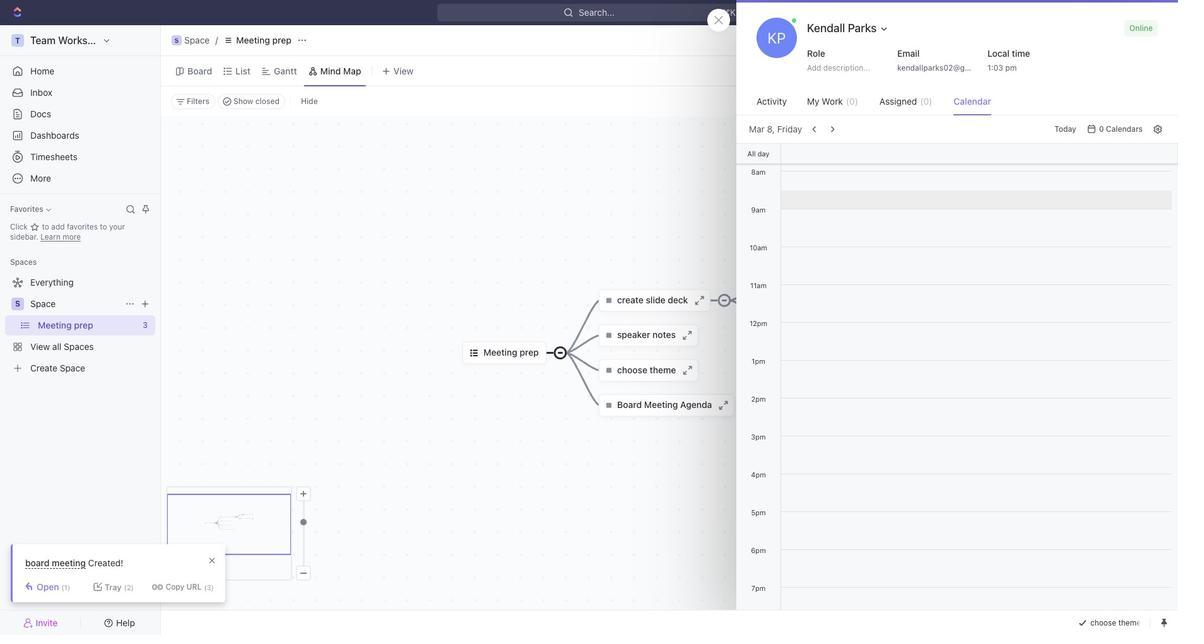 Task type: vqa. For each thing, say whether or not it's contained in the screenshot.
the 9am
yes



Task type: locate. For each thing, give the bounding box(es) containing it.
tree inside sidebar navigation
[[5, 273, 155, 379]]

2 horizontal spatial space
[[184, 35, 210, 45]]

parks
[[848, 21, 877, 35]]

meeting prep link
[[220, 33, 295, 48], [38, 316, 138, 336]]

search button
[[926, 62, 975, 80]]

1 vertical spatial space, , element
[[11, 298, 24, 311]]

1 horizontal spatial s
[[175, 37, 179, 44]]

spaces down sidebar.
[[10, 258, 37, 267]]

assigned (0)
[[880, 96, 933, 107]]

copy
[[166, 583, 185, 592]]

0 horizontal spatial meeting
[[38, 320, 72, 331]]

0 horizontal spatial view
[[30, 342, 50, 352]]

space down everything
[[30, 299, 56, 309]]

view inside view button
[[394, 65, 414, 76]]

create space
[[30, 363, 85, 374]]

0 vertical spatial space, , element
[[172, 35, 182, 45]]

space, , element
[[172, 35, 182, 45], [11, 298, 24, 311]]

s left /
[[175, 37, 179, 44]]

space left /
[[184, 35, 210, 45]]

meeting prep link up view all spaces link
[[38, 316, 138, 336]]

space for s
[[184, 35, 210, 45]]

click
[[10, 222, 30, 232]]

view left all at bottom left
[[30, 342, 50, 352]]

s left space link
[[15, 299, 20, 309]]

1 vertical spatial spaces
[[64, 342, 94, 352]]

work
[[822, 96, 843, 107]]

meeting prep link up list
[[220, 33, 295, 48]]

hide inside hide button
[[301, 97, 318, 106]]

team workspace, , element
[[11, 34, 24, 47]]

automations button
[[1064, 31, 1129, 50]]

None range field
[[296, 502, 311, 566]]

more
[[63, 232, 81, 242]]

tree containing everything
[[5, 273, 155, 379]]

your
[[109, 222, 125, 232]]

1 vertical spatial hide
[[301, 97, 318, 106]]

excel & csv
[[1127, 582, 1168, 590]]

to
[[42, 222, 49, 232], [100, 222, 107, 232]]

1 horizontal spatial space, , element
[[172, 35, 182, 45]]

tree
[[5, 273, 155, 379]]

0 horizontal spatial (0)
[[846, 96, 859, 107]]

sidebar navigation
[[0, 25, 164, 636]]

0 horizontal spatial hide
[[301, 97, 318, 106]]

1 horizontal spatial to
[[100, 222, 107, 232]]

1 horizontal spatial view
[[394, 65, 414, 76]]

1 to from the left
[[42, 222, 49, 232]]

0 vertical spatial space
[[184, 35, 210, 45]]

0 horizontal spatial s
[[15, 299, 20, 309]]

meeting prep link inside tree
[[38, 316, 138, 336]]

to left your
[[100, 222, 107, 232]]

0 vertical spatial spaces
[[10, 258, 37, 267]]

1 vertical spatial view
[[30, 342, 50, 352]]

view
[[394, 65, 414, 76], [30, 342, 50, 352]]

timesheets link
[[5, 147, 155, 167]]

mind map link
[[318, 62, 361, 80]]

1 vertical spatial space
[[30, 299, 56, 309]]

favorites button
[[5, 202, 56, 217]]

spaces
[[10, 258, 37, 267], [64, 342, 94, 352]]

more
[[30, 173, 51, 184]]

team workspace
[[30, 35, 110, 46]]

view for view all spaces
[[30, 342, 50, 352]]

filters
[[187, 97, 210, 106]]

meeting up list
[[236, 35, 270, 45]]

create space link
[[5, 359, 153, 379]]

meeting
[[52, 558, 86, 569]]

invite
[[36, 618, 58, 628]]

hide right closed
[[301, 97, 318, 106]]

more button
[[5, 169, 155, 189]]

gantt
[[274, 65, 297, 76]]

1 horizontal spatial meeting prep
[[236, 35, 292, 45]]

team
[[30, 35, 56, 46]]

0 vertical spatial meeting prep
[[236, 35, 292, 45]]

s space /
[[175, 35, 218, 45]]

1 horizontal spatial spaces
[[64, 342, 94, 352]]

view inside view all spaces link
[[30, 342, 50, 352]]

hide down local
[[993, 65, 1012, 76]]

learn more link
[[41, 232, 81, 242]]

6pm
[[751, 547, 766, 555]]

show closed
[[233, 97, 280, 106]]

kendallparks02@gmail.com
[[898, 63, 998, 73]]

filters button
[[171, 94, 215, 109]]

1 horizontal spatial prep
[[272, 35, 292, 45]]

space, , element left space link
[[11, 298, 24, 311]]

view right map
[[394, 65, 414, 76]]

space for create
[[60, 363, 85, 374]]

my work (0)
[[807, 96, 859, 107]]

dashboards
[[30, 130, 79, 141]]

1 horizontal spatial meeting
[[236, 35, 270, 45]]

5pm
[[751, 509, 766, 517]]

s for s
[[15, 299, 20, 309]]

excel
[[1127, 582, 1145, 590]]

space, , element left /
[[172, 35, 182, 45]]

1 horizontal spatial space
[[60, 363, 85, 374]]

upgrade
[[913, 7, 949, 18]]

learn more
[[41, 232, 81, 242]]

csv
[[1154, 582, 1168, 590]]

2 (0) from the left
[[921, 96, 933, 107]]

meeting inside sidebar navigation
[[38, 320, 72, 331]]

meeting prep
[[236, 35, 292, 45], [38, 320, 93, 331]]

2pm
[[752, 395, 766, 403]]

kendall parks button
[[802, 18, 895, 39], [802, 18, 895, 39]]

0 horizontal spatial meeting prep
[[38, 320, 93, 331]]

s inside s space /
[[175, 37, 179, 44]]

1 horizontal spatial meeting prep link
[[220, 33, 295, 48]]

everything
[[30, 277, 74, 288]]

friday
[[778, 124, 803, 134]]

invite button
[[5, 615, 76, 632]]

prep up view all spaces link
[[74, 320, 93, 331]]

meeting up all at bottom left
[[38, 320, 72, 331]]

4pm
[[751, 471, 766, 479]]

time
[[1012, 48, 1031, 59]]

1 vertical spatial meeting prep link
[[38, 316, 138, 336]]

10am
[[750, 244, 768, 252]]

inbox
[[30, 87, 52, 98]]

mar
[[749, 124, 765, 134]]

0 horizontal spatial prep
[[74, 320, 93, 331]]

0 horizontal spatial to
[[42, 222, 49, 232]]

1 vertical spatial s
[[15, 299, 20, 309]]

add
[[51, 222, 65, 232]]

description...
[[824, 63, 871, 73]]

created!
[[88, 558, 123, 569]]

1 vertical spatial prep
[[74, 320, 93, 331]]

meeting prep up the view all spaces
[[38, 320, 93, 331]]

spaces up the create space link
[[64, 342, 94, 352]]

(3)
[[204, 584, 214, 592]]

invite user image
[[23, 618, 33, 629]]

1 horizontal spatial (0)
[[921, 96, 933, 107]]

1 (0) from the left
[[846, 96, 859, 107]]

0 vertical spatial hide
[[993, 65, 1012, 76]]

copy url (3)
[[166, 583, 214, 592]]

1 horizontal spatial hide
[[993, 65, 1012, 76]]

2 vertical spatial space
[[60, 363, 85, 374]]

1 vertical spatial meeting prep
[[38, 320, 93, 331]]

(0) right work
[[846, 96, 859, 107]]

url
[[187, 583, 202, 592]]

0
[[1100, 124, 1104, 134]]

1 vertical spatial meeting
[[38, 320, 72, 331]]

meeting prep up gantt link
[[236, 35, 292, 45]]

activity
[[757, 96, 787, 107]]

list
[[236, 65, 251, 76]]

(0) right the assigned
[[921, 96, 933, 107]]

calendars
[[1107, 124, 1143, 134]]

0 horizontal spatial spaces
[[10, 258, 37, 267]]

gantt link
[[271, 62, 297, 80]]

learn
[[41, 232, 61, 242]]

1:03
[[988, 63, 1004, 73]]

prep up gantt
[[272, 35, 292, 45]]

&
[[1147, 582, 1152, 590]]

role
[[807, 48, 826, 59]]

0 vertical spatial s
[[175, 37, 179, 44]]

space down view all spaces link
[[60, 363, 85, 374]]

to up learn on the top left of the page
[[42, 222, 49, 232]]

2 to from the left
[[100, 222, 107, 232]]

0 vertical spatial view
[[394, 65, 414, 76]]

prep inside tree
[[74, 320, 93, 331]]

s inside sidebar navigation
[[15, 299, 20, 309]]

0 horizontal spatial meeting prep link
[[38, 316, 138, 336]]

s
[[175, 37, 179, 44], [15, 299, 20, 309]]

list link
[[233, 62, 251, 80]]



Task type: describe. For each thing, give the bounding box(es) containing it.
8,
[[767, 124, 775, 134]]

excel & csv link
[[1112, 569, 1172, 601]]

role add description...
[[807, 48, 871, 73]]

hide button
[[296, 94, 323, 109]]

0 horizontal spatial space
[[30, 299, 56, 309]]

1pm
[[752, 357, 766, 366]]

create
[[30, 363, 57, 374]]

email kendallparks02@gmail.com
[[898, 48, 998, 73]]

11am
[[751, 282, 767, 290]]

help button
[[84, 615, 155, 632]]

automations
[[1070, 35, 1123, 45]]

board
[[187, 65, 212, 76]]

(1)
[[62, 584, 70, 592]]

0 vertical spatial meeting
[[236, 35, 270, 45]]

assigned
[[880, 96, 917, 107]]

all day
[[748, 149, 770, 158]]

calendar
[[954, 96, 992, 107]]

inbox link
[[5, 83, 155, 103]]

view button
[[377, 62, 418, 80]]

workspace
[[58, 35, 110, 46]]

sidebar.
[[10, 232, 38, 242]]

add
[[807, 63, 822, 73]]

0 vertical spatial meeting prep link
[[220, 33, 295, 48]]

7pm
[[752, 585, 766, 593]]

today button
[[1050, 122, 1082, 137]]

board
[[25, 558, 50, 569]]

8am
[[752, 168, 766, 176]]

0 horizontal spatial space, , element
[[11, 298, 24, 311]]

docs link
[[5, 104, 155, 124]]

new button
[[960, 3, 1004, 23]]

open
[[37, 582, 59, 593]]

kp
[[768, 29, 786, 47]]

favorites
[[10, 205, 43, 214]]

mind map
[[320, 65, 361, 76]]

closed
[[256, 97, 280, 106]]

add description... button
[[802, 61, 886, 76]]

0 calendars
[[1100, 124, 1143, 134]]

map
[[343, 65, 361, 76]]

to add favorites to your sidebar.
[[10, 222, 125, 242]]

12pm
[[750, 319, 768, 328]]

email
[[898, 48, 920, 59]]

(2)
[[124, 584, 134, 592]]

search...
[[579, 7, 615, 18]]

timesheets
[[30, 152, 77, 162]]

mar 8, friday button
[[749, 124, 803, 134]]

kendall
[[807, 21, 846, 35]]

tray (2)
[[105, 582, 134, 592]]

spaces inside tree
[[64, 342, 94, 352]]

/
[[215, 35, 218, 45]]

home link
[[5, 61, 155, 81]]

all
[[748, 149, 756, 158]]

help
[[116, 618, 135, 628]]

everything link
[[5, 273, 153, 293]]

⌘k
[[722, 7, 736, 18]]

view all spaces
[[30, 342, 94, 352]]

hide button
[[978, 62, 1016, 80]]

home
[[30, 66, 54, 76]]

s for s space /
[[175, 37, 179, 44]]

kendall parks
[[807, 21, 877, 35]]

meeting prep inside sidebar navigation
[[38, 320, 93, 331]]

view all spaces link
[[5, 337, 153, 357]]

view for view
[[394, 65, 414, 76]]

t
[[15, 36, 20, 45]]

view button
[[377, 56, 483, 86]]

day
[[758, 149, 770, 158]]

3pm
[[751, 433, 766, 441]]

dashboards link
[[5, 126, 155, 146]]

board meeting created!
[[25, 558, 123, 569]]

show closed button
[[218, 94, 285, 109]]

0 vertical spatial prep
[[272, 35, 292, 45]]

open (1)
[[37, 582, 70, 593]]

local
[[988, 48, 1010, 59]]

mind
[[320, 65, 341, 76]]

online
[[1130, 23, 1153, 33]]

new
[[978, 7, 996, 18]]

local time 1:03 pm
[[988, 48, 1031, 73]]

mar 8, friday
[[749, 124, 803, 134]]

pm
[[1006, 63, 1017, 73]]

space link
[[30, 294, 120, 314]]

tray
[[105, 582, 122, 592]]

show
[[233, 97, 253, 106]]

all
[[52, 342, 61, 352]]

hide inside hide dropdown button
[[993, 65, 1012, 76]]



